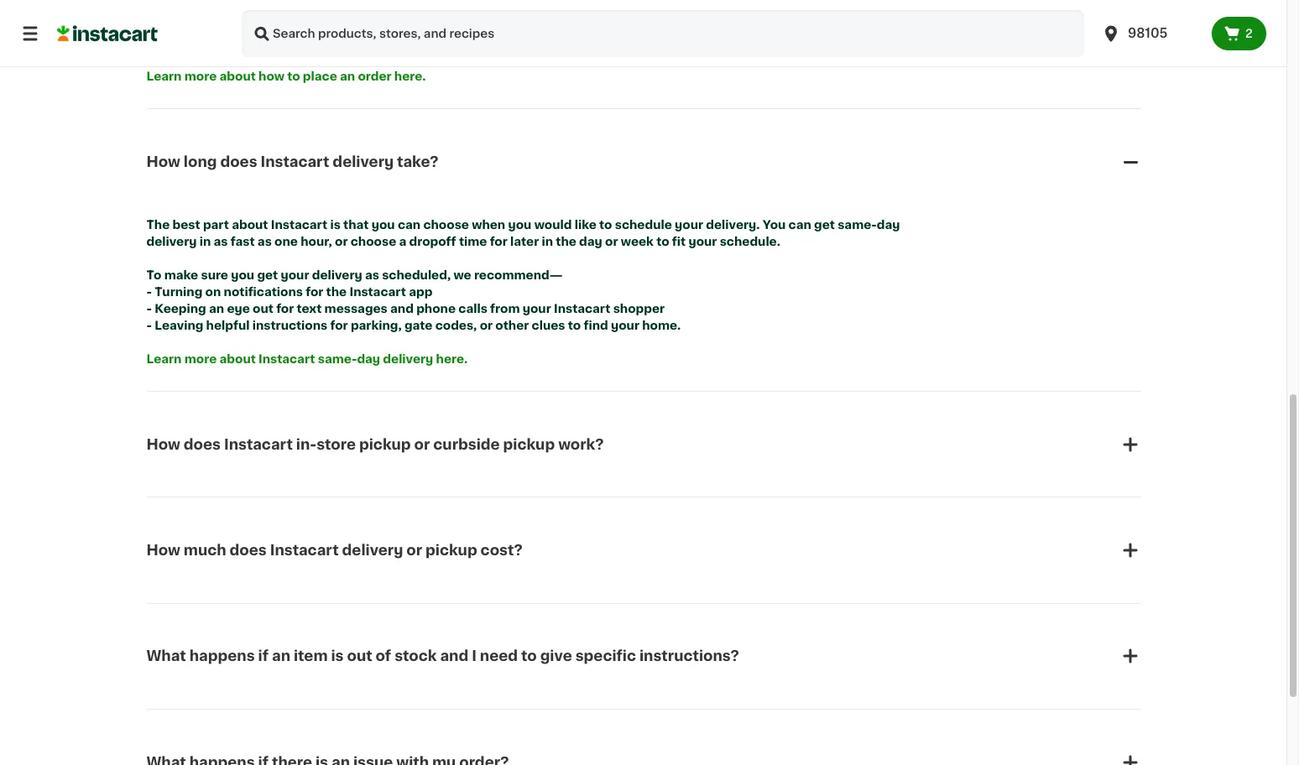 Task type: vqa. For each thing, say whether or not it's contained in the screenshot.
Instacart logo
yes



Task type: describe. For each thing, give the bounding box(es) containing it.
0 horizontal spatial choose
[[351, 236, 396, 247]]

2 horizontal spatial an
[[340, 71, 355, 83]]

part
[[203, 219, 229, 231]]

on
[[205, 286, 221, 298]]

need
[[480, 650, 518, 663]]

out inside the to make sure you get your delivery as scheduled, we recommend— - turning on notifications for the instacart app - keeping an eye out for text messages and phone calls from your instacart shopper - leaving helpful instructions for parking, gate codes, or other clues to find your home.
[[253, 303, 273, 315]]

to right how
[[287, 71, 300, 83]]

i
[[472, 650, 477, 663]]

stock
[[395, 650, 437, 663]]

one
[[274, 236, 298, 247]]

more for learn more about how to place an order here.
[[184, 71, 217, 83]]

recommend—
[[474, 269, 563, 281]]

to
[[146, 269, 161, 281]]

2 98105 button from the left
[[1101, 10, 1202, 57]]

3 - from the top
[[146, 320, 152, 331]]

an inside the to make sure you get your delivery as scheduled, we recommend— - turning on notifications for the instacart app - keeping an eye out for text messages and phone calls from your instacart shopper - leaving helpful instructions for parking, gate codes, or other clues to find your home.
[[209, 303, 224, 315]]

helpful
[[206, 320, 250, 331]]

in-
[[296, 438, 317, 451]]

instructions?
[[639, 650, 739, 663]]

0 horizontal spatial pickup
[[359, 438, 411, 451]]

much
[[184, 544, 226, 557]]

out inside dropdown button
[[347, 650, 372, 663]]

the
[[146, 219, 170, 231]]

the inside the to make sure you get your delivery as scheduled, we recommend— - turning on notifications for the instacart app - keeping an eye out for text messages and phone calls from your instacart shopper - leaving helpful instructions for parking, gate codes, or other clues to find your home.
[[326, 286, 347, 298]]

long
[[184, 155, 217, 169]]

if
[[258, 650, 269, 663]]

1 98105 button from the left
[[1091, 10, 1212, 57]]

when
[[472, 219, 505, 231]]

or inside how does instacart in-store pickup or curbside pickup work? dropdown button
[[414, 438, 430, 451]]

for up text
[[306, 286, 323, 298]]

we
[[454, 269, 471, 281]]

week
[[621, 236, 654, 247]]

2 vertical spatial day
[[357, 353, 380, 365]]

the inside the best part about instacart is that you can choose when you would like to schedule your delivery. you can get same-day delivery in as fast as one hour, or choose a dropoff time for later in the day or week to fit your schedule.
[[556, 236, 576, 247]]

like
[[575, 219, 597, 231]]

1 vertical spatial does
[[184, 438, 221, 451]]

0 vertical spatial here.
[[394, 71, 426, 83]]

2 button
[[1212, 17, 1266, 50]]

for inside the best part about instacart is that you can choose when you would like to schedule your delivery. you can get same-day delivery in as fast as one hour, or choose a dropoff time for later in the day or week to fit your schedule.
[[490, 236, 508, 247]]

2 in from the left
[[542, 236, 553, 247]]

text
[[297, 303, 322, 315]]

learn more about instacart same-day delivery here.
[[146, 353, 468, 365]]

store
[[317, 438, 356, 451]]

how much does instacart delivery or pickup cost? button
[[146, 520, 1140, 581]]

a
[[399, 236, 406, 247]]

you inside the to make sure you get your delivery as scheduled, we recommend— - turning on notifications for the instacart app - keeping an eye out for text messages and phone calls from your instacart shopper - leaving helpful instructions for parking, gate codes, or other clues to find your home.
[[231, 269, 254, 281]]

delivery inside the to make sure you get your delivery as scheduled, we recommend— - turning on notifications for the instacart app - keeping an eye out for text messages and phone calls from your instacart shopper - leaving helpful instructions for parking, gate codes, or other clues to find your home.
[[312, 269, 362, 281]]

find
[[584, 320, 608, 331]]

learn more about how to place an order here. link
[[146, 71, 426, 83]]

get inside the best part about instacart is that you can choose when you would like to schedule your delivery. you can get same-day delivery in as fast as one hour, or choose a dropoff time for later in the day or week to fit your schedule.
[[814, 219, 835, 231]]

instacart inside the best part about instacart is that you can choose when you would like to schedule your delivery. you can get same-day delivery in as fast as one hour, or choose a dropoff time for later in the day or week to fit your schedule.
[[271, 219, 327, 231]]

1 horizontal spatial you
[[371, 219, 395, 231]]

1 can from the left
[[398, 219, 421, 231]]

shopper
[[613, 303, 665, 315]]

how long does instacart delivery take?
[[146, 155, 439, 169]]

phone
[[416, 303, 456, 315]]

learn for learn more about instacart same-day delivery here.
[[146, 353, 182, 365]]

1 horizontal spatial here.
[[436, 353, 468, 365]]

instacart inside dropdown button
[[270, 544, 339, 557]]

1 - from the top
[[146, 286, 152, 298]]

an inside dropdown button
[[272, 650, 290, 663]]

1 vertical spatial day
[[579, 236, 602, 247]]

hour,
[[301, 236, 332, 247]]

pickup inside dropdown button
[[426, 544, 477, 557]]

your right 'fit'
[[688, 236, 717, 247]]

of
[[376, 650, 391, 663]]

delivery.
[[706, 219, 760, 231]]

or inside how much does instacart delivery or pickup cost? dropdown button
[[406, 544, 422, 557]]

from
[[490, 303, 520, 315]]

does for long
[[220, 155, 257, 169]]

1 horizontal spatial choose
[[423, 219, 469, 231]]

sure
[[201, 269, 228, 281]]

would
[[534, 219, 572, 231]]

does for much
[[230, 544, 267, 557]]

place
[[303, 71, 337, 83]]

notifications
[[224, 286, 303, 298]]

same- inside the best part about instacart is that you can choose when you would like to schedule your delivery. you can get same-day delivery in as fast as one hour, or choose a dropoff time for later in the day or week to fit your schedule.
[[838, 219, 877, 231]]

happens
[[189, 650, 255, 663]]

and inside dropdown button
[[440, 650, 468, 663]]

to make sure you get your delivery as scheduled, we recommend— - turning on notifications for the instacart app - keeping an eye out for text messages and phone calls from your instacart shopper - leaving helpful instructions for parking, gate codes, or other clues to find your home.
[[146, 269, 681, 331]]

how
[[258, 71, 284, 83]]

keeping
[[155, 303, 206, 315]]

2 horizontal spatial pickup
[[503, 438, 555, 451]]

about for how
[[219, 71, 256, 83]]

your down one
[[281, 269, 309, 281]]

parking,
[[351, 320, 402, 331]]

calls
[[458, 303, 487, 315]]

later
[[510, 236, 539, 247]]

clues
[[532, 320, 565, 331]]

instructions
[[252, 320, 328, 331]]

schedule.
[[720, 236, 780, 247]]

and inside the to make sure you get your delivery as scheduled, we recommend— - turning on notifications for the instacart app - keeping an eye out for text messages and phone calls from your instacart shopper - leaving helpful instructions for parking, gate codes, or other clues to find your home.
[[390, 303, 414, 315]]

home.
[[642, 320, 681, 331]]

best
[[172, 219, 200, 231]]

gate
[[404, 320, 432, 331]]

fast
[[231, 236, 255, 247]]



Task type: locate. For each thing, give the bounding box(es) containing it.
2 more from the top
[[184, 353, 217, 365]]

an left order
[[340, 71, 355, 83]]

to left 'fit'
[[656, 236, 669, 247]]

more down leaving
[[184, 353, 217, 365]]

or
[[335, 236, 348, 247], [605, 236, 618, 247], [480, 320, 493, 331], [414, 438, 430, 451], [406, 544, 422, 557]]

1 vertical spatial learn
[[146, 353, 182, 365]]

3 how from the top
[[146, 544, 180, 557]]

about for instacart
[[219, 353, 256, 365]]

1 horizontal spatial as
[[257, 236, 272, 247]]

take?
[[397, 155, 439, 169]]

more
[[184, 71, 217, 83], [184, 353, 217, 365]]

0 vertical spatial more
[[184, 71, 217, 83]]

learn
[[146, 71, 182, 83], [146, 353, 182, 365]]

dropoff
[[409, 236, 456, 247]]

0 vertical spatial choose
[[423, 219, 469, 231]]

learn down the instacart logo
[[146, 71, 182, 83]]

is for instacart
[[330, 219, 341, 231]]

1 in from the left
[[199, 236, 211, 247]]

1 vertical spatial get
[[257, 269, 278, 281]]

as
[[214, 236, 228, 247], [257, 236, 272, 247], [365, 269, 379, 281]]

0 horizontal spatial you
[[231, 269, 254, 281]]

1 horizontal spatial an
[[272, 650, 290, 663]]

98105
[[1128, 27, 1168, 39]]

how does instacart in-store pickup or curbside pickup work? button
[[146, 414, 1140, 475]]

eye
[[227, 303, 250, 315]]

time
[[459, 236, 487, 247]]

learn more about instacart same-day delivery here. link
[[146, 353, 468, 365]]

0 vertical spatial does
[[220, 155, 257, 169]]

the
[[556, 236, 576, 247], [326, 286, 347, 298]]

to inside the to make sure you get your delivery as scheduled, we recommend— - turning on notifications for the instacart app - keeping an eye out for text messages and phone calls from your instacart shopper - leaving helpful instructions for parking, gate codes, or other clues to find your home.
[[568, 320, 581, 331]]

2 horizontal spatial day
[[877, 219, 900, 231]]

is left that
[[330, 219, 341, 231]]

0 vertical spatial get
[[814, 219, 835, 231]]

- down to
[[146, 286, 152, 298]]

your up clues
[[523, 303, 551, 315]]

None search field
[[242, 10, 1084, 57]]

2
[[1245, 28, 1253, 39]]

1 horizontal spatial day
[[579, 236, 602, 247]]

can right you at the right top of page
[[789, 219, 811, 231]]

1 vertical spatial an
[[209, 303, 224, 315]]

0 horizontal spatial an
[[209, 303, 224, 315]]

is for item
[[331, 650, 344, 663]]

instacart
[[261, 155, 329, 169], [271, 219, 327, 231], [349, 286, 406, 298], [554, 303, 610, 315], [258, 353, 315, 365], [224, 438, 293, 451], [270, 544, 339, 557]]

same- down the parking,
[[318, 353, 357, 365]]

1 more from the top
[[184, 71, 217, 83]]

0 horizontal spatial get
[[257, 269, 278, 281]]

0 horizontal spatial the
[[326, 286, 347, 298]]

1 vertical spatial here.
[[436, 353, 468, 365]]

pickup left work?
[[503, 438, 555, 451]]

2 vertical spatial an
[[272, 650, 290, 663]]

about down helpful at the left top
[[219, 353, 256, 365]]

the up messages
[[326, 286, 347, 298]]

0 vertical spatial an
[[340, 71, 355, 83]]

make
[[164, 269, 198, 281]]

1 horizontal spatial pickup
[[426, 544, 477, 557]]

in down the would
[[542, 236, 553, 247]]

2 vertical spatial -
[[146, 320, 152, 331]]

Search field
[[242, 10, 1084, 57]]

1 vertical spatial out
[[347, 650, 372, 663]]

1 horizontal spatial out
[[347, 650, 372, 663]]

you right that
[[371, 219, 395, 231]]

0 vertical spatial how
[[146, 155, 180, 169]]

as up messages
[[365, 269, 379, 281]]

delivery inside dropdown button
[[333, 155, 394, 169]]

other
[[495, 320, 529, 331]]

out
[[253, 303, 273, 315], [347, 650, 372, 663]]

0 horizontal spatial here.
[[394, 71, 426, 83]]

1 vertical spatial same-
[[318, 353, 357, 365]]

turning
[[155, 286, 202, 298]]

learn for learn more about how to place an order here.
[[146, 71, 182, 83]]

app
[[409, 286, 432, 298]]

to left give
[[521, 650, 537, 663]]

and left i
[[440, 650, 468, 663]]

2 vertical spatial how
[[146, 544, 180, 557]]

an right if at the bottom of page
[[272, 650, 290, 663]]

same-
[[838, 219, 877, 231], [318, 353, 357, 365]]

does inside dropdown button
[[230, 544, 267, 557]]

1 vertical spatial is
[[331, 650, 344, 663]]

0 vertical spatial same-
[[838, 219, 877, 231]]

0 vertical spatial learn
[[146, 71, 182, 83]]

1 vertical spatial choose
[[351, 236, 396, 247]]

0 horizontal spatial and
[[390, 303, 414, 315]]

how inside dropdown button
[[146, 544, 180, 557]]

get
[[814, 219, 835, 231], [257, 269, 278, 281]]

what
[[146, 650, 186, 663]]

schedule
[[615, 219, 672, 231]]

work?
[[558, 438, 604, 451]]

and up gate
[[390, 303, 414, 315]]

1 horizontal spatial get
[[814, 219, 835, 231]]

how for how much does instacart delivery or pickup cost?
[[146, 544, 180, 557]]

pickup
[[359, 438, 411, 451], [503, 438, 555, 451], [426, 544, 477, 557]]

for
[[490, 236, 508, 247], [306, 286, 323, 298], [276, 303, 294, 315], [330, 320, 348, 331]]

0 horizontal spatial day
[[357, 353, 380, 365]]

98105 button
[[1091, 10, 1212, 57], [1101, 10, 1202, 57]]

delivery inside the best part about instacart is that you can choose when you would like to schedule your delivery. you can get same-day delivery in as fast as one hour, or choose a dropoff time for later in the day or week to fit your schedule.
[[146, 236, 197, 247]]

1 horizontal spatial the
[[556, 236, 576, 247]]

the best part about instacart is that you can choose when you would like to schedule your delivery. you can get same-day delivery in as fast as one hour, or choose a dropoff time for later in the day or week to fit your schedule.
[[146, 219, 903, 247]]

2 can from the left
[[789, 219, 811, 231]]

order
[[358, 71, 392, 83]]

that
[[343, 219, 369, 231]]

or inside the to make sure you get your delivery as scheduled, we recommend— - turning on notifications for the instacart app - keeping an eye out for text messages and phone calls from your instacart shopper - leaving helpful instructions for parking, gate codes, or other clues to find your home.
[[480, 320, 493, 331]]

1 horizontal spatial same-
[[838, 219, 877, 231]]

2 horizontal spatial as
[[365, 269, 379, 281]]

1 vertical spatial more
[[184, 353, 217, 365]]

about up "fast"
[[232, 219, 268, 231]]

and
[[390, 303, 414, 315], [440, 650, 468, 663]]

an
[[340, 71, 355, 83], [209, 303, 224, 315], [272, 650, 290, 663]]

- left leaving
[[146, 320, 152, 331]]

codes,
[[435, 320, 477, 331]]

learn more about how to place an order here.
[[146, 71, 426, 83]]

messages
[[324, 303, 388, 315]]

how
[[146, 155, 180, 169], [146, 438, 180, 451], [146, 544, 180, 557]]

specific
[[575, 650, 636, 663]]

choose down that
[[351, 236, 396, 247]]

0 vertical spatial is
[[330, 219, 341, 231]]

0 horizontal spatial as
[[214, 236, 228, 247]]

0 horizontal spatial out
[[253, 303, 273, 315]]

about
[[219, 71, 256, 83], [232, 219, 268, 231], [219, 353, 256, 365]]

as down part
[[214, 236, 228, 247]]

to inside dropdown button
[[521, 650, 537, 663]]

2 how from the top
[[146, 438, 180, 451]]

in
[[199, 236, 211, 247], [542, 236, 553, 247]]

choose up dropoff
[[423, 219, 469, 231]]

more for learn more about instacart same-day delivery here.
[[184, 353, 217, 365]]

for up instructions
[[276, 303, 294, 315]]

pickup right store
[[359, 438, 411, 451]]

0 horizontal spatial can
[[398, 219, 421, 231]]

-
[[146, 286, 152, 298], [146, 303, 152, 315], [146, 320, 152, 331]]

0 horizontal spatial in
[[199, 236, 211, 247]]

pickup left cost? on the left
[[426, 544, 477, 557]]

1 vertical spatial the
[[326, 286, 347, 298]]

is inside the best part about instacart is that you can choose when you would like to schedule your delivery. you can get same-day delivery in as fast as one hour, or choose a dropoff time for later in the day or week to fit your schedule.
[[330, 219, 341, 231]]

about left how
[[219, 71, 256, 83]]

here. right order
[[394, 71, 426, 83]]

choose
[[423, 219, 469, 231], [351, 236, 396, 247]]

leaving
[[155, 320, 203, 331]]

delivery inside dropdown button
[[342, 544, 403, 557]]

is right item
[[331, 650, 344, 663]]

how long does instacart delivery take? button
[[146, 132, 1140, 192]]

for down when at the top of the page
[[490, 236, 508, 247]]

does
[[220, 155, 257, 169], [184, 438, 221, 451], [230, 544, 267, 557]]

how for how long does instacart delivery take?
[[146, 155, 180, 169]]

is
[[330, 219, 341, 231], [331, 650, 344, 663]]

2 vertical spatial about
[[219, 353, 256, 365]]

0 vertical spatial out
[[253, 303, 273, 315]]

your down shopper
[[611, 320, 639, 331]]

to left find on the top left of the page
[[568, 320, 581, 331]]

to
[[287, 71, 300, 83], [599, 219, 612, 231], [656, 236, 669, 247], [568, 320, 581, 331], [521, 650, 537, 663]]

1 how from the top
[[146, 155, 180, 169]]

1 vertical spatial -
[[146, 303, 152, 315]]

your up 'fit'
[[675, 219, 703, 231]]

same- right you at the right top of page
[[838, 219, 877, 231]]

is inside dropdown button
[[331, 650, 344, 663]]

0 horizontal spatial same-
[[318, 353, 357, 365]]

day
[[877, 219, 900, 231], [579, 236, 602, 247], [357, 353, 380, 365]]

0 vertical spatial and
[[390, 303, 414, 315]]

1 vertical spatial about
[[232, 219, 268, 231]]

can
[[398, 219, 421, 231], [789, 219, 811, 231]]

how much does instacart delivery or pickup cost?
[[146, 544, 523, 557]]

curbside
[[433, 438, 500, 451]]

can up a
[[398, 219, 421, 231]]

instacart logo image
[[57, 23, 158, 44]]

as inside the to make sure you get your delivery as scheduled, we recommend— - turning on notifications for the instacart app - keeping an eye out for text messages and phone calls from your instacart shopper - leaving helpful instructions for parking, gate codes, or other clues to find your home.
[[365, 269, 379, 281]]

0 vertical spatial about
[[219, 71, 256, 83]]

1 vertical spatial how
[[146, 438, 180, 451]]

for down messages
[[330, 320, 348, 331]]

as left one
[[257, 236, 272, 247]]

how does instacart in-store pickup or curbside pickup work?
[[146, 438, 604, 451]]

cost?
[[481, 544, 523, 557]]

1 horizontal spatial in
[[542, 236, 553, 247]]

you up notifications
[[231, 269, 254, 281]]

2 learn from the top
[[146, 353, 182, 365]]

1 learn from the top
[[146, 71, 182, 83]]

learn down leaving
[[146, 353, 182, 365]]

2 vertical spatial does
[[230, 544, 267, 557]]

2 - from the top
[[146, 303, 152, 315]]

1 vertical spatial and
[[440, 650, 468, 663]]

1 horizontal spatial can
[[789, 219, 811, 231]]

about inside the best part about instacart is that you can choose when you would like to schedule your delivery. you can get same-day delivery in as fast as one hour, or choose a dropoff time for later in the day or week to fit your schedule.
[[232, 219, 268, 231]]

- left keeping
[[146, 303, 152, 315]]

2 horizontal spatial you
[[508, 219, 532, 231]]

you up "later"
[[508, 219, 532, 231]]

item
[[294, 650, 328, 663]]

what happens if an item is out of stock and i need to give specific instructions? button
[[146, 626, 1140, 687]]

you
[[763, 219, 786, 231]]

more left how
[[184, 71, 217, 83]]

scheduled,
[[382, 269, 451, 281]]

get inside the to make sure you get your delivery as scheduled, we recommend— - turning on notifications for the instacart app - keeping an eye out for text messages and phone calls from your instacart shopper - leaving helpful instructions for parking, gate codes, or other clues to find your home.
[[257, 269, 278, 281]]

fit
[[672, 236, 686, 247]]

how for how does instacart in-store pickup or curbside pickup work?
[[146, 438, 180, 451]]

the down the would
[[556, 236, 576, 247]]

to right the like
[[599, 219, 612, 231]]

give
[[540, 650, 572, 663]]

in down part
[[199, 236, 211, 247]]

0 vertical spatial the
[[556, 236, 576, 247]]

0 vertical spatial -
[[146, 286, 152, 298]]

1 horizontal spatial and
[[440, 650, 468, 663]]

here. down codes,
[[436, 353, 468, 365]]

what happens if an item is out of stock and i need to give specific instructions?
[[146, 650, 739, 663]]

0 vertical spatial day
[[877, 219, 900, 231]]

get up notifications
[[257, 269, 278, 281]]

here.
[[394, 71, 426, 83], [436, 353, 468, 365]]

out down notifications
[[253, 303, 273, 315]]

out left of
[[347, 650, 372, 663]]

get right you at the right top of page
[[814, 219, 835, 231]]

an down on
[[209, 303, 224, 315]]



